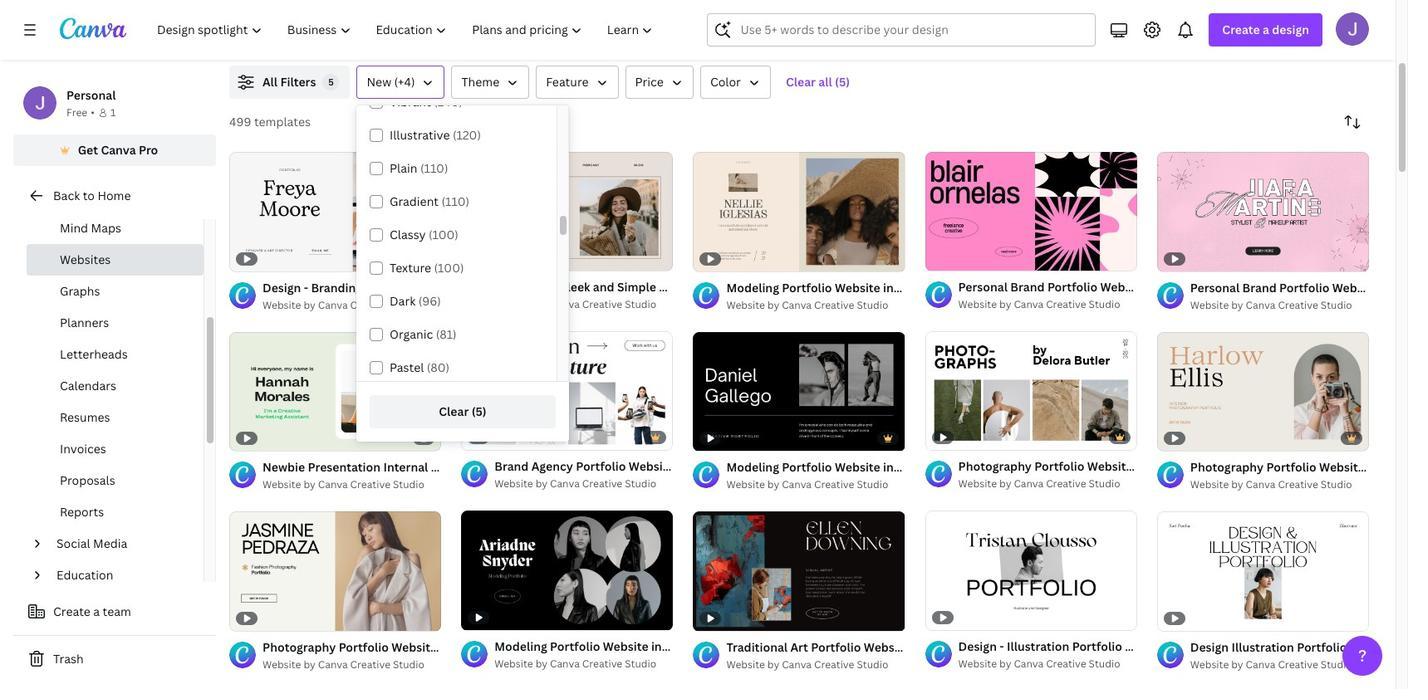 Task type: vqa. For each thing, say whether or not it's contained in the screenshot.
Template style
no



Task type: describe. For each thing, give the bounding box(es) containing it.
design
[[1273, 22, 1310, 37]]

(100) for texture (100)
[[434, 260, 464, 276]]

social
[[57, 536, 90, 552]]

letterheads
[[60, 347, 128, 362]]

pastel
[[390, 360, 424, 376]]

clear (5)
[[439, 404, 487, 420]]

vibrant (140)
[[390, 94, 463, 110]]

texture
[[390, 260, 431, 276]]

blogger
[[659, 279, 703, 295]]

proposals
[[60, 473, 115, 489]]

get canva pro
[[78, 142, 158, 158]]

(110) for plain (110)
[[420, 160, 448, 176]]

color
[[710, 74, 741, 90]]

a for design
[[1263, 22, 1270, 37]]

top level navigation element
[[146, 13, 668, 47]]

clear for clear (5)
[[439, 404, 469, 420]]

education
[[57, 568, 113, 583]]

team
[[103, 604, 131, 620]]

mind maps link
[[27, 213, 204, 244]]

price
[[635, 74, 664, 90]]

light
[[495, 279, 523, 295]]

simple
[[617, 279, 656, 295]]

mind maps
[[60, 220, 121, 236]]

theme button
[[452, 66, 530, 99]]

social media link
[[50, 529, 194, 560]]

(+4)
[[394, 74, 415, 90]]

new
[[367, 74, 392, 90]]

all
[[819, 74, 832, 90]]

light beige sleek and simple blogger personal website website by canva creative studio
[[495, 279, 803, 312]]

(5) inside clear all (5) button
[[835, 74, 850, 90]]

dark (96)
[[390, 293, 441, 309]]

a for team
[[93, 604, 100, 620]]

free •
[[66, 106, 95, 120]]

(80)
[[427, 360, 450, 376]]

home
[[98, 188, 131, 204]]

theme
[[462, 74, 500, 90]]

resumes link
[[27, 402, 204, 434]]

light beige sleek and simple blogger personal website image
[[461, 152, 673, 271]]

create a design
[[1223, 22, 1310, 37]]

letterheads link
[[27, 339, 204, 371]]

planners link
[[27, 307, 204, 339]]

social media
[[57, 536, 127, 552]]

free
[[66, 106, 87, 120]]

filters
[[280, 74, 316, 90]]

499 templates
[[229, 114, 311, 130]]

feature
[[546, 74, 589, 90]]

create for create a team
[[53, 604, 90, 620]]

(96)
[[419, 293, 441, 309]]

clear (5) button
[[370, 396, 556, 429]]

new (+4) button
[[357, 66, 445, 99]]

(120)
[[453, 127, 481, 143]]

(100) for classy (100)
[[429, 227, 459, 243]]

and
[[593, 279, 615, 295]]

get canva pro button
[[13, 135, 216, 166]]

all
[[263, 74, 278, 90]]

studio inside "light beige sleek and simple blogger personal website website by canva creative studio"
[[625, 297, 657, 312]]

canva inside "light beige sleek and simple blogger personal website website by canva creative studio"
[[550, 297, 580, 312]]

back to home link
[[13, 179, 216, 213]]

feature button
[[536, 66, 619, 99]]

(140)
[[434, 94, 463, 110]]

by inside "light beige sleek and simple blogger personal website website by canva creative studio"
[[536, 297, 548, 312]]

clear all (5)
[[786, 74, 850, 90]]

jacob simon image
[[1336, 12, 1370, 46]]

calendars link
[[27, 371, 204, 402]]

499
[[229, 114, 251, 130]]



Task type: locate. For each thing, give the bounding box(es) containing it.
graphs link
[[27, 276, 204, 307]]

a
[[1263, 22, 1270, 37], [93, 604, 100, 620]]

(100) up (96)
[[434, 260, 464, 276]]

studio
[[625, 297, 657, 312], [1089, 297, 1121, 312], [393, 298, 425, 312], [857, 298, 889, 312], [1321, 298, 1353, 312], [625, 477, 657, 492], [1089, 477, 1121, 492], [393, 478, 425, 492], [857, 478, 889, 492], [1321, 478, 1353, 492], [625, 657, 657, 671], [1089, 657, 1121, 671], [393, 658, 425, 672], [857, 658, 889, 672], [1321, 658, 1353, 672]]

clear down the (80)
[[439, 404, 469, 420]]

1 vertical spatial clear
[[439, 404, 469, 420]]

5
[[328, 76, 334, 88]]

0 vertical spatial a
[[1263, 22, 1270, 37]]

create down education
[[53, 604, 90, 620]]

a inside button
[[93, 604, 100, 620]]

1 horizontal spatial personal
[[705, 279, 755, 295]]

sleek
[[560, 279, 590, 295]]

clear inside 'button'
[[439, 404, 469, 420]]

1 vertical spatial a
[[93, 604, 100, 620]]

illustrative
[[390, 127, 450, 143]]

trash link
[[13, 643, 216, 676]]

0 vertical spatial (5)
[[835, 74, 850, 90]]

(110) right gradient on the top of page
[[442, 194, 470, 209]]

canva
[[101, 142, 136, 158], [550, 297, 580, 312], [1014, 297, 1044, 312], [318, 298, 348, 312], [782, 298, 812, 312], [1246, 298, 1276, 312], [550, 477, 580, 492], [1014, 477, 1044, 492], [318, 478, 348, 492], [782, 478, 812, 492], [1246, 478, 1276, 492], [550, 657, 580, 671], [1014, 657, 1044, 671], [318, 658, 348, 672], [782, 658, 812, 672], [1246, 658, 1276, 672]]

personal brand portfolio website in fuchsia black cream anti-design style image
[[925, 152, 1137, 271]]

creative
[[582, 297, 623, 312], [1046, 297, 1087, 312], [350, 298, 391, 312], [814, 298, 855, 312], [1278, 298, 1319, 312], [582, 477, 623, 492], [1046, 477, 1087, 492], [350, 478, 391, 492], [814, 478, 855, 492], [1278, 478, 1319, 492], [582, 657, 623, 671], [1046, 657, 1087, 671], [350, 658, 391, 672], [814, 658, 855, 672], [1278, 658, 1319, 672]]

None search field
[[708, 13, 1096, 47]]

0 vertical spatial personal
[[66, 87, 116, 103]]

0 horizontal spatial create
[[53, 604, 90, 620]]

personal
[[66, 87, 116, 103], [705, 279, 755, 295]]

a left design
[[1263, 22, 1270, 37]]

plain
[[390, 160, 418, 176]]

reports link
[[27, 497, 204, 529]]

5 filter options selected element
[[323, 74, 339, 91]]

clear left all
[[786, 74, 816, 90]]

1 vertical spatial (100)
[[434, 260, 464, 276]]

plain (110)
[[390, 160, 448, 176]]

proposals link
[[27, 465, 204, 497]]

organic (81)
[[390, 327, 457, 342]]

a inside dropdown button
[[1263, 22, 1270, 37]]

to
[[83, 188, 95, 204]]

new (+4)
[[367, 74, 415, 90]]

create inside dropdown button
[[1223, 22, 1260, 37]]

organic
[[390, 327, 433, 342]]

gradient
[[390, 194, 439, 209]]

reports
[[60, 504, 104, 520]]

1 vertical spatial (110)
[[442, 194, 470, 209]]

illustrative (120)
[[390, 127, 481, 143]]

texture (100)
[[390, 260, 464, 276]]

education link
[[50, 560, 194, 592]]

0 horizontal spatial personal
[[66, 87, 116, 103]]

(110) for gradient (110)
[[442, 194, 470, 209]]

personal inside "light beige sleek and simple blogger personal website website by canva creative studio"
[[705, 279, 755, 295]]

website
[[757, 279, 803, 295], [495, 297, 533, 312], [959, 297, 997, 312], [263, 298, 301, 312], [727, 298, 765, 312], [1191, 298, 1229, 312], [495, 477, 533, 492], [959, 477, 997, 492], [263, 478, 301, 492], [727, 478, 765, 492], [1191, 478, 1229, 492], [495, 657, 533, 671], [959, 657, 997, 671], [263, 658, 301, 672], [727, 658, 765, 672], [1191, 658, 1229, 672]]

price button
[[625, 66, 694, 99]]

0 vertical spatial create
[[1223, 22, 1260, 37]]

0 vertical spatial (110)
[[420, 160, 448, 176]]

0 vertical spatial (100)
[[429, 227, 459, 243]]

get
[[78, 142, 98, 158]]

(100) right classy
[[429, 227, 459, 243]]

1 vertical spatial (5)
[[472, 404, 487, 420]]

(100)
[[429, 227, 459, 243], [434, 260, 464, 276]]

canva inside button
[[101, 142, 136, 158]]

1 horizontal spatial a
[[1263, 22, 1270, 37]]

by
[[536, 297, 548, 312], [1000, 297, 1012, 312], [304, 298, 316, 312], [768, 298, 780, 312], [1232, 298, 1244, 312], [536, 477, 548, 492], [1000, 477, 1012, 492], [304, 478, 316, 492], [768, 478, 780, 492], [1232, 478, 1244, 492], [536, 657, 548, 671], [1000, 657, 1012, 671], [304, 658, 316, 672], [768, 658, 780, 672], [1232, 658, 1244, 672]]

beige
[[526, 279, 557, 295]]

0 vertical spatial clear
[[786, 74, 816, 90]]

planners
[[60, 315, 109, 331]]

back
[[53, 188, 80, 204]]

invoices
[[60, 441, 106, 457]]

clear inside button
[[786, 74, 816, 90]]

gradient (110)
[[390, 194, 470, 209]]

pastel (80)
[[390, 360, 450, 376]]

resumes
[[60, 410, 110, 425]]

dark
[[390, 293, 416, 309]]

website templates image
[[1015, 0, 1370, 46], [1015, 0, 1370, 46]]

•
[[91, 106, 95, 120]]

1 vertical spatial create
[[53, 604, 90, 620]]

personal right blogger at the top
[[705, 279, 755, 295]]

clear for clear all (5)
[[786, 74, 816, 90]]

calendars
[[60, 378, 116, 394]]

trash
[[53, 652, 84, 667]]

create a design button
[[1209, 13, 1323, 47]]

websites
[[60, 252, 111, 268]]

1 horizontal spatial clear
[[786, 74, 816, 90]]

create
[[1223, 22, 1260, 37], [53, 604, 90, 620]]

website by canva creative studio
[[959, 297, 1121, 312], [263, 298, 425, 312], [727, 298, 889, 312], [1191, 298, 1353, 312], [495, 477, 657, 492], [959, 477, 1121, 492], [263, 478, 425, 492], [727, 478, 889, 492], [1191, 478, 1353, 492], [495, 657, 657, 671], [959, 657, 1121, 671], [263, 658, 425, 672], [727, 658, 889, 672], [1191, 658, 1353, 672]]

creative inside "light beige sleek and simple blogger personal website website by canva creative studio"
[[582, 297, 623, 312]]

clear all (5) button
[[778, 66, 859, 99]]

1
[[110, 106, 116, 120]]

maps
[[91, 220, 121, 236]]

create for create a design
[[1223, 22, 1260, 37]]

(81)
[[436, 327, 457, 342]]

graphs
[[60, 283, 100, 299]]

0 horizontal spatial clear
[[439, 404, 469, 420]]

classy
[[390, 227, 426, 243]]

create inside button
[[53, 604, 90, 620]]

0 horizontal spatial (5)
[[472, 404, 487, 420]]

personal up the •
[[66, 87, 116, 103]]

invoices link
[[27, 434, 204, 465]]

a left team on the left bottom of page
[[93, 604, 100, 620]]

1 horizontal spatial create
[[1223, 22, 1260, 37]]

mind
[[60, 220, 88, 236]]

media
[[93, 536, 127, 552]]

website by canva creative studio link
[[495, 297, 673, 313], [959, 297, 1137, 313], [263, 297, 441, 314], [727, 297, 905, 314], [1191, 297, 1370, 314], [495, 477, 673, 493], [959, 477, 1137, 493], [263, 477, 441, 494], [727, 477, 905, 494], [1191, 477, 1370, 494], [495, 656, 673, 673], [959, 656, 1137, 673], [263, 657, 441, 674], [727, 657, 905, 674], [1191, 657, 1370, 674]]

(110) right plain
[[420, 160, 448, 176]]

create a team button
[[13, 596, 216, 629]]

1 vertical spatial personal
[[705, 279, 755, 295]]

clear
[[786, 74, 816, 90], [439, 404, 469, 420]]

(5) inside clear (5) 'button'
[[472, 404, 487, 420]]

color button
[[700, 66, 771, 99]]

Search search field
[[741, 14, 1086, 46]]

all filters
[[263, 74, 316, 90]]

vibrant
[[390, 94, 431, 110]]

(110)
[[420, 160, 448, 176], [442, 194, 470, 209]]

1 horizontal spatial (5)
[[835, 74, 850, 90]]

(5)
[[835, 74, 850, 90], [472, 404, 487, 420]]

back to home
[[53, 188, 131, 204]]

0 horizontal spatial a
[[93, 604, 100, 620]]

Sort by button
[[1336, 106, 1370, 139]]

pro
[[139, 142, 158, 158]]

light beige sleek and simple blogger personal website link
[[495, 278, 803, 297]]

create left design
[[1223, 22, 1260, 37]]

classy (100)
[[390, 227, 459, 243]]

create a team
[[53, 604, 131, 620]]



